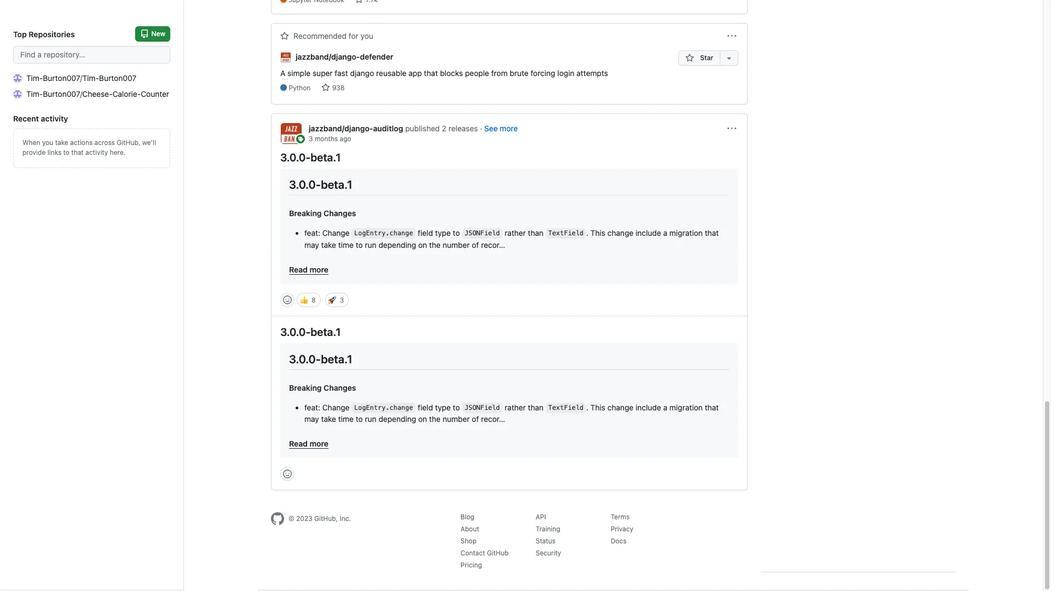 Task type: locate. For each thing, give the bounding box(es) containing it.
repositories
[[29, 29, 75, 39]]

0 vertical spatial on
[[418, 240, 427, 249]]

1 vertical spatial star image
[[685, 54, 694, 63]]

1 . from the top
[[586, 228, 588, 237]]

1 change from the top
[[322, 228, 350, 237]]

1 vertical spatial feat:
[[304, 403, 320, 412]]

pricing
[[461, 561, 482, 570]]

1 vertical spatial depending
[[379, 415, 416, 424]]

jazzband/django-defender
[[296, 52, 393, 61]]

breaking changes for 1st card preview element from the top's 3.0.0-beta.1 "link"
[[289, 209, 356, 218]]

1 horizontal spatial activity
[[85, 148, 108, 157]]

burton007 down 'tim-burton007 / tim-burton007'
[[43, 89, 80, 99]]

1 vertical spatial the
[[429, 415, 441, 424]]

0 vertical spatial . this change include a migration that may take time to run depending on the number of recor…
[[304, 228, 719, 249]]

2 breaking changes from the top
[[289, 383, 356, 393]]

depending for first card preview element from the bottom of the page 3.0.0-beta.1 "link"
[[379, 415, 416, 424]]

privacy link
[[611, 525, 633, 534]]

star image left star at the top right of page
[[685, 54, 694, 63]]

1 recor… from the top
[[481, 240, 505, 249]]

2 changes from the top
[[324, 383, 356, 393]]

1 vertical spatial may
[[304, 415, 319, 424]]

1 changes from the top
[[324, 209, 356, 218]]

1 migration from the top
[[670, 228, 703, 237]]

1 change from the top
[[608, 228, 634, 237]]

field
[[418, 228, 433, 237], [418, 403, 433, 412]]

repo rec icon image
[[280, 32, 289, 40]]

0 vertical spatial changes
[[324, 209, 356, 218]]

2 . this change include a migration that may take time to run depending on the number of recor… from the top
[[304, 403, 719, 424]]

cheese calorie counter image
[[13, 90, 22, 98]]

star image
[[355, 0, 364, 4], [685, 54, 694, 63]]

0 vertical spatial .
[[586, 228, 588, 237]]

1 vertical spatial github,
[[314, 515, 338, 523]]

1 vertical spatial read
[[289, 439, 308, 449]]

1 vertical spatial jsonfield
[[465, 404, 500, 412]]

0 vertical spatial recor…
[[481, 240, 505, 249]]

1 the from the top
[[429, 240, 441, 249]]

recor…
[[481, 240, 505, 249], [481, 415, 505, 424]]

0 vertical spatial jsonfield
[[465, 230, 500, 237]]

github, up here.
[[117, 139, 140, 147]]

2 rather from the top
[[505, 403, 526, 412]]

tim- for tim-burton007
[[26, 73, 43, 83]]

0 vertical spatial github,
[[117, 139, 140, 147]]

burton007 down top repositories search field
[[43, 73, 80, 83]]

1 vertical spatial number
[[443, 415, 470, 424]]

api link
[[536, 513, 546, 521]]

1 vertical spatial textfield
[[548, 404, 584, 412]]

1 feat: from the top
[[304, 228, 320, 237]]

1 vertical spatial add or remove reactions element
[[280, 467, 295, 482]]

1 vertical spatial . this change include a migration that may take time to run depending on the number of recor…
[[304, 403, 719, 424]]

you up links
[[42, 139, 53, 147]]

2 time from the top
[[338, 415, 354, 424]]

actions
[[70, 139, 93, 147]]

1 vertical spatial change
[[322, 403, 350, 412]]

jazzband/django-auditlog published 2 releases          · see more
[[309, 124, 518, 133]]

contact github link
[[461, 549, 509, 558]]

.
[[586, 228, 588, 237], [586, 403, 588, 412]]

star image
[[321, 83, 330, 92]]

1 vertical spatial time
[[338, 415, 354, 424]]

on for 1st card preview element from the top's 3.0.0-beta.1 "link"
[[418, 240, 427, 249]]

add or remove reactions image left the '👍'
[[283, 295, 292, 304]]

2 3.0.0-beta.1 link from the top
[[280, 326, 341, 338]]

2 feat: from the top
[[304, 403, 320, 412]]

0 vertical spatial field
[[418, 228, 433, 237]]

1 number from the top
[[443, 240, 470, 249]]

changes for 1st card preview element from the top's 3.0.0-beta.1 "link"
[[324, 209, 356, 218]]

breaking changes for first card preview element from the bottom of the page 3.0.0-beta.1 "link"
[[289, 383, 356, 393]]

/
[[80, 73, 82, 83], [80, 89, 82, 99]]

1 read more from the top
[[289, 265, 329, 274]]

1 vertical spatial activity
[[85, 148, 108, 157]]

0 vertical spatial add or remove reactions element
[[280, 293, 295, 307]]

activity right recent
[[41, 114, 68, 123]]

card preview element
[[280, 168, 739, 284], [280, 343, 739, 459]]

1 horizontal spatial star image
[[685, 54, 694, 63]]

depending for 1st card preview element from the top's 3.0.0-beta.1 "link"
[[379, 240, 416, 249]]

change for first card preview element from the bottom of the page
[[608, 403, 634, 412]]

1 vertical spatial you
[[42, 139, 53, 147]]

1 breaking changes from the top
[[289, 209, 356, 218]]

2 / from the top
[[80, 89, 82, 99]]

recent
[[13, 114, 39, 123]]

1 vertical spatial read more link
[[289, 434, 730, 450]]

1 vertical spatial read more
[[289, 439, 329, 449]]

type
[[435, 228, 451, 237], [435, 403, 451, 412]]

0 vertical spatial may
[[304, 240, 319, 249]]

shop
[[461, 537, 477, 546]]

2 feat: change logentry.change field type to jsonfield rather than textfield from the top
[[304, 403, 584, 412]]

1 vertical spatial .
[[586, 403, 588, 412]]

0 vertical spatial rather
[[505, 228, 526, 237]]

1 vertical spatial a
[[663, 403, 667, 412]]

0 vertical spatial add or remove reactions image
[[283, 295, 292, 304]]

of
[[472, 240, 479, 249], [472, 415, 479, 424]]

field for first card preview element from the bottom of the page 3.0.0-beta.1 "link"
[[418, 403, 433, 412]]

time
[[338, 240, 354, 249], [338, 415, 354, 424]]

security link
[[536, 549, 561, 558]]

2 number from the top
[[443, 415, 470, 424]]

2 . from the top
[[586, 403, 588, 412]]

read more
[[289, 265, 329, 274], [289, 439, 329, 449]]

0 vertical spatial /
[[80, 73, 82, 83]]

1 textfield from the top
[[548, 230, 584, 237]]

1 add or remove reactions image from the top
[[283, 295, 292, 304]]

0 vertical spatial repo details element
[[280, 0, 670, 5]]

jazzband/django-
[[296, 52, 360, 61], [309, 124, 373, 133]]

0 vertical spatial take
[[55, 139, 68, 147]]

1 field from the top
[[418, 228, 433, 237]]

change for 1st card preview element from the top
[[322, 228, 350, 237]]

2 this from the top
[[590, 403, 605, 412]]

0 vertical spatial you
[[361, 31, 373, 41]]

1 horizontal spatial github,
[[314, 515, 338, 523]]

textfield for 1st card preview element from the top
[[548, 230, 584, 237]]

1 vertical spatial breaking
[[289, 383, 322, 393]]

3.0.0-beta.1
[[280, 151, 341, 164], [289, 178, 352, 191], [280, 326, 341, 338], [289, 352, 352, 365]]

Find a repository… text field
[[13, 46, 170, 64]]

feat: change logentry.change field type to jsonfield rather than textfield for first card preview element from the bottom of the page 3.0.0-beta.1 "link"
[[304, 403, 584, 412]]

0 vertical spatial activity
[[41, 114, 68, 123]]

feat: change logentry.change field type to jsonfield rather than textfield
[[304, 228, 584, 237], [304, 403, 584, 412]]

0 vertical spatial breaking
[[289, 209, 322, 218]]

0 vertical spatial read
[[289, 265, 308, 274]]

tim-burton007 / cheese-calorie-counter
[[26, 89, 169, 99]]

1 vertical spatial jazzband/django-
[[309, 124, 373, 133]]

3.0.0-beta.1 link for first card preview element from the bottom of the page
[[280, 326, 341, 338]]

1 than from the top
[[528, 228, 544, 237]]

activity down across on the left
[[85, 148, 108, 157]]

1 read more link from the top
[[289, 259, 730, 275]]

add or remove reactions image
[[283, 295, 292, 304], [283, 470, 292, 479]]

1 add or remove reactions element from the top
[[280, 293, 295, 307]]

3.0.0-beta.1 link for 1st card preview element from the top
[[280, 151, 341, 164]]

1 vertical spatial type
[[435, 403, 451, 412]]

1 . this change include a migration that may take time to run depending on the number of recor… from the top
[[304, 228, 719, 249]]

include
[[636, 228, 661, 237], [636, 403, 661, 412]]

1 vertical spatial take
[[321, 240, 336, 249]]

3.0.0-beta.1 link down 8
[[280, 326, 341, 338]]

api
[[536, 513, 546, 521]]

1 of from the top
[[472, 240, 479, 249]]

defender
[[360, 52, 393, 61]]

0 horizontal spatial you
[[42, 139, 53, 147]]

blog
[[461, 513, 475, 521]]

2 than from the top
[[528, 403, 544, 412]]

number for first card preview element from the bottom of the page
[[443, 415, 470, 424]]

on for first card preview element from the bottom of the page 3.0.0-beta.1 "link"
[[418, 415, 427, 424]]

than for read more link corresponding to first card preview element from the bottom of the page 3.0.0-beta.1 "link"
[[528, 403, 544, 412]]

the for 1st card preview element from the top's 3.0.0-beta.1 "link"
[[429, 240, 441, 249]]

github, left inc.
[[314, 515, 338, 523]]

changes for first card preview element from the bottom of the page 3.0.0-beta.1 "link"
[[324, 383, 356, 393]]

2 recor… from the top
[[481, 415, 505, 424]]

1 this from the top
[[590, 228, 605, 237]]

1 vertical spatial rather
[[505, 403, 526, 412]]

footer
[[271, 513, 748, 573]]

3.0.0-beta.1 link down feed tag image
[[280, 151, 341, 164]]

1 read from the top
[[289, 265, 308, 274]]

3.0.0-beta.1 link
[[280, 151, 341, 164], [280, 326, 341, 338]]

2 on from the top
[[418, 415, 427, 424]]

read for first card preview element from the bottom of the page
[[289, 439, 308, 449]]

2 change from the top
[[322, 403, 350, 412]]

1 vertical spatial include
[[636, 403, 661, 412]]

breaking changes
[[289, 209, 356, 218], [289, 383, 356, 393]]

938
[[332, 84, 345, 92]]

time for first card preview element from the bottom of the page
[[338, 415, 354, 424]]

3 inside 🚀 3
[[340, 296, 344, 304]]

take for first card preview element from the bottom of the page 3.0.0-beta.1 "link"
[[321, 415, 336, 424]]

jazzband/django- up super
[[296, 52, 360, 61]]

2 vertical spatial take
[[321, 415, 336, 424]]

0 vertical spatial feat: change logentry.change field type to jsonfield rather than textfield
[[304, 228, 584, 237]]

2 repo details element from the top
[[280, 83, 608, 93]]

2 depending from the top
[[379, 415, 416, 424]]

3 right feed tag image
[[309, 135, 313, 143]]

0 vertical spatial change
[[608, 228, 634, 237]]

this
[[590, 228, 605, 237], [590, 403, 605, 412]]

may
[[304, 240, 319, 249], [304, 415, 319, 424]]

1 vertical spatial migration
[[670, 403, 703, 412]]

activity inside when you take actions across github, we'll provide links to that activity here.
[[85, 148, 108, 157]]

jazzband/django- for auditlog
[[309, 124, 373, 133]]

brute
[[510, 68, 529, 78]]

0 vertical spatial 3.0.0-beta.1 link
[[280, 151, 341, 164]]

1 vertical spatial 3.0.0-beta.1 link
[[280, 326, 341, 338]]

0 vertical spatial logentry.change
[[354, 230, 413, 237]]

0 horizontal spatial github,
[[117, 139, 140, 147]]

2 the from the top
[[429, 415, 441, 424]]

2 vertical spatial more
[[310, 439, 329, 449]]

Top Repositories search field
[[13, 46, 170, 64]]

0 vertical spatial textfield
[[548, 230, 584, 237]]

3
[[309, 135, 313, 143], [340, 296, 344, 304]]

1 breaking from the top
[[289, 209, 322, 218]]

reusable
[[376, 68, 407, 78]]

2 read from the top
[[289, 439, 308, 449]]

number for 1st card preview element from the top
[[443, 240, 470, 249]]

depending
[[379, 240, 416, 249], [379, 415, 416, 424]]

than
[[528, 228, 544, 237], [528, 403, 544, 412]]

1 vertical spatial on
[[418, 415, 427, 424]]

1 vertical spatial run
[[365, 415, 377, 424]]

1 time from the top
[[338, 240, 354, 249]]

tim-
[[26, 73, 43, 83], [82, 73, 99, 83], [26, 89, 43, 99]]

tim- right cheese calorie counter icon
[[26, 89, 43, 99]]

1 logentry.change from the top
[[354, 230, 413, 237]]

1 run from the top
[[365, 240, 377, 249]]

0 vertical spatial star image
[[355, 0, 364, 4]]

1 vertical spatial more
[[310, 265, 329, 274]]

add or remove reactions element
[[280, 293, 295, 307], [280, 467, 295, 482]]

repo details element
[[280, 0, 670, 5], [280, 83, 608, 93]]

0 vertical spatial feat:
[[304, 228, 320, 237]]

migration
[[670, 228, 703, 237], [670, 403, 703, 412]]

add or remove reactions image up ©
[[283, 470, 292, 479]]

changes
[[324, 209, 356, 218], [324, 383, 356, 393]]

number
[[443, 240, 470, 249], [443, 415, 470, 424]]

shop link
[[461, 537, 477, 546]]

0 vertical spatial run
[[365, 240, 377, 249]]

2 change from the top
[[608, 403, 634, 412]]

jazzband/django- for defender
[[296, 52, 360, 61]]

ago
[[340, 135, 351, 143]]

beta.1
[[311, 151, 341, 164], [321, 178, 352, 191], [311, 326, 341, 338], [321, 352, 352, 365]]

0 vertical spatial change
[[322, 228, 350, 237]]

1 vertical spatial field
[[418, 403, 433, 412]]

0 vertical spatial migration
[[670, 228, 703, 237]]

a
[[663, 228, 667, 237], [663, 403, 667, 412]]

0 vertical spatial read more
[[289, 265, 329, 274]]

2 may from the top
[[304, 415, 319, 424]]

0 vertical spatial this
[[590, 228, 605, 237]]

1 on from the top
[[418, 240, 427, 249]]

pricing link
[[461, 561, 482, 570]]

take for 1st card preview element from the top's 3.0.0-beta.1 "link"
[[321, 240, 336, 249]]

add or remove reactions element left the '👍'
[[280, 293, 295, 307]]

1 vertical spatial of
[[472, 415, 479, 424]]

1 vertical spatial than
[[528, 403, 544, 412]]

login
[[557, 68, 575, 78]]

jazzband/django- up 'ago'
[[309, 124, 373, 133]]

2 read more link from the top
[[289, 434, 730, 450]]

links
[[47, 148, 61, 157]]

burton007
[[43, 73, 80, 83], [99, 73, 136, 83], [43, 89, 80, 99]]

this for 1st card preview element from the top
[[590, 228, 605, 237]]

0 vertical spatial number
[[443, 240, 470, 249]]

0 vertical spatial than
[[528, 228, 544, 237]]

about
[[461, 525, 479, 534]]

2 read more from the top
[[289, 439, 329, 449]]

textfield
[[548, 230, 584, 237], [548, 404, 584, 412]]

3.0.0-
[[280, 151, 311, 164], [289, 178, 321, 191], [280, 326, 311, 338], [289, 352, 321, 365]]

0 vertical spatial of
[[472, 240, 479, 249]]

0 vertical spatial read more link
[[289, 259, 730, 275]]

/ up cheese- on the top of page
[[80, 73, 82, 83]]

1 vertical spatial breaking changes
[[289, 383, 356, 393]]

terms link
[[611, 513, 630, 521]]

add or remove reactions element up ©
[[280, 467, 295, 482]]

2 field from the top
[[418, 403, 433, 412]]

1 depending from the top
[[379, 240, 416, 249]]

1 vertical spatial /
[[80, 89, 82, 99]]

security
[[536, 549, 561, 558]]

2 jsonfield from the top
[[465, 404, 500, 412]]

0 horizontal spatial star image
[[355, 0, 364, 4]]

2 textfield from the top
[[548, 404, 584, 412]]

1 vertical spatial changes
[[324, 383, 356, 393]]

than for read more link related to 1st card preview element from the top's 3.0.0-beta.1 "link"
[[528, 228, 544, 237]]

api training status security
[[536, 513, 561, 558]]

0 vertical spatial type
[[435, 228, 451, 237]]

0 vertical spatial time
[[338, 240, 354, 249]]

read for 1st card preview element from the top
[[289, 265, 308, 274]]

1 rather from the top
[[505, 228, 526, 237]]

2 add or remove reactions image from the top
[[283, 470, 292, 479]]

/ down 'tim-burton007 / tim-burton007'
[[80, 89, 82, 99]]

1 vertical spatial 3
[[340, 296, 344, 304]]

1 vertical spatial add or remove reactions image
[[283, 470, 292, 479]]

1 vertical spatial this
[[590, 403, 605, 412]]

2 migration from the top
[[670, 403, 703, 412]]

. for read more link related to 1st card preview element from the top's 3.0.0-beta.1 "link"
[[586, 228, 588, 237]]

app
[[409, 68, 422, 78]]

1 vertical spatial change
[[608, 403, 634, 412]]

tim- right tim burton007 icon
[[26, 73, 43, 83]]

you inside when you take actions across github, we'll provide links to that activity here.
[[42, 139, 53, 147]]

0 vertical spatial breaking changes
[[289, 209, 356, 218]]

1 vertical spatial feat: change logentry.change field type to jsonfield rather than textfield
[[304, 403, 584, 412]]

feat: for 1st card preview element from the top
[[304, 228, 320, 237]]

see more link
[[484, 124, 518, 133]]

2 of from the top
[[472, 415, 479, 424]]

burton007 up calorie- at the left top
[[99, 73, 136, 83]]

breaking
[[289, 209, 322, 218], [289, 383, 322, 393]]

@jazzband profile image
[[280, 122, 302, 144]]

add this repository to a list image
[[725, 54, 734, 63]]

burton007 for cheese-
[[43, 89, 80, 99]]

1 3.0.0-beta.1 link from the top
[[280, 151, 341, 164]]

that
[[424, 68, 438, 78], [71, 148, 84, 157], [705, 228, 719, 237], [705, 403, 719, 412]]

0 vertical spatial depending
[[379, 240, 416, 249]]

1 vertical spatial recor…
[[481, 415, 505, 424]]

you right the for
[[361, 31, 373, 41]]

0 vertical spatial include
[[636, 228, 661, 237]]

. this change include a migration that may take time to run depending on the number of recor… for 1st card preview element from the top's 3.0.0-beta.1 "link"
[[304, 228, 719, 249]]

1 horizontal spatial 3
[[340, 296, 344, 304]]

you
[[361, 31, 373, 41], [42, 139, 53, 147]]

1 feat: change logentry.change field type to jsonfield rather than textfield from the top
[[304, 228, 584, 237]]

0 vertical spatial the
[[429, 240, 441, 249]]

when
[[22, 139, 40, 147]]

star image up the for
[[355, 0, 364, 4]]

2 run from the top
[[365, 415, 377, 424]]

/ for cheese-
[[80, 89, 82, 99]]

3 right 🚀
[[340, 296, 344, 304]]

2 type from the top
[[435, 403, 451, 412]]

1 / from the top
[[80, 73, 82, 83]]

0 horizontal spatial 3
[[309, 135, 313, 143]]

0 vertical spatial jazzband/django-
[[296, 52, 360, 61]]

0 vertical spatial card preview element
[[280, 168, 739, 284]]

1 vertical spatial repo details element
[[280, 83, 608, 93]]



Task type: vqa. For each thing, say whether or not it's contained in the screenshot.
the right "git pull request" image
no



Task type: describe. For each thing, give the bounding box(es) containing it.
🚀
[[328, 294, 336, 305]]

github, inside when you take actions across github, we'll provide links to that activity here.
[[117, 139, 140, 147]]

rather for 1st card preview element from the top's 3.0.0-beta.1 "link"
[[505, 228, 526, 237]]

feed item heading menu image
[[728, 124, 736, 133]]

counter
[[141, 89, 169, 99]]

1 a from the top
[[663, 228, 667, 237]]

star
[[698, 54, 713, 62]]

recor… for 1st card preview element from the top
[[481, 240, 505, 249]]

2 breaking from the top
[[289, 383, 322, 393]]

feat: for first card preview element from the bottom of the page
[[304, 403, 320, 412]]

fast
[[335, 68, 348, 78]]

938 link
[[321, 83, 345, 92]]

provide
[[22, 148, 46, 157]]

published
[[405, 124, 440, 133]]

3 months ago
[[309, 135, 351, 143]]

👍 8
[[300, 294, 316, 305]]

see
[[484, 124, 498, 133]]

recommended
[[293, 31, 347, 41]]

2 a from the top
[[663, 403, 667, 412]]

2 logentry.change from the top
[[354, 404, 413, 412]]

migration for 1st card preview element from the top
[[670, 228, 703, 237]]

/ for tim-
[[80, 73, 82, 83]]

run for 1st card preview element from the top's 3.0.0-beta.1 "link"
[[365, 240, 377, 249]]

months
[[315, 135, 338, 143]]

that inside when you take actions across github, we'll provide links to that activity here.
[[71, 148, 84, 157]]

recor… for first card preview element from the bottom of the page
[[481, 415, 505, 424]]

@jazzband profile image
[[280, 52, 291, 63]]

1 may from the top
[[304, 240, 319, 249]]

python
[[289, 84, 311, 92]]

blog about shop contact github pricing
[[461, 513, 509, 570]]

tim burton007 image
[[13, 74, 22, 82]]

to inside when you take actions across github, we'll provide links to that activity here.
[[63, 148, 70, 157]]

1 type from the top
[[435, 228, 451, 237]]

tim-burton007 / tim-burton007
[[26, 73, 136, 83]]

when you take actions across github, we'll provide links to that activity here.
[[22, 139, 156, 157]]

across
[[95, 139, 115, 147]]

change for first card preview element from the bottom of the page
[[322, 403, 350, 412]]

jazzband/django-defender link
[[296, 51, 393, 62]]

for
[[349, 31, 359, 41]]

field for 1st card preview element from the top's 3.0.0-beta.1 "link"
[[418, 228, 433, 237]]

© 2023 github, inc. link
[[271, 513, 430, 526]]

terms privacy docs
[[611, 513, 633, 546]]

. for read more link corresponding to first card preview element from the bottom of the page 3.0.0-beta.1 "link"
[[586, 403, 588, 412]]

top
[[13, 29, 27, 39]]

training link
[[536, 525, 560, 534]]

attempts
[[577, 68, 608, 78]]

recent activity
[[13, 114, 68, 123]]

rather for first card preview element from the bottom of the page 3.0.0-beta.1 "link"
[[505, 403, 526, 412]]

new link
[[135, 26, 170, 42]]

github
[[487, 549, 509, 558]]

feat: change logentry.change field type to jsonfield rather than textfield for 1st card preview element from the top's 3.0.0-beta.1 "link"
[[304, 228, 584, 237]]

docs
[[611, 537, 627, 546]]

status
[[536, 537, 556, 546]]

privacy
[[611, 525, 633, 534]]

2
[[442, 124, 446, 133]]

calorie-
[[112, 89, 141, 99]]

migration for first card preview element from the bottom of the page
[[670, 403, 703, 412]]

👍
[[300, 294, 308, 305]]

footer containing blog
[[271, 513, 748, 573]]

more for 1st card preview element from the top's 3.0.0-beta.1 "link"
[[310, 265, 329, 274]]

status link
[[536, 537, 556, 546]]

read more link for 1st card preview element from the top's 3.0.0-beta.1 "link"
[[289, 259, 730, 275]]

2023
[[296, 515, 312, 523]]

tim- up cheese- on the top of page
[[82, 73, 99, 83]]

time for 1st card preview element from the top
[[338, 240, 354, 249]]

tim- for cheese-calorie-counter
[[26, 89, 43, 99]]

1 card preview element from the top
[[280, 168, 739, 284]]

inc.
[[340, 515, 351, 523]]

2 include from the top
[[636, 403, 661, 412]]

read more for 1st card preview element from the top
[[289, 265, 329, 274]]

training
[[536, 525, 560, 534]]

mark github image
[[271, 513, 284, 526]]

github, inside footer
[[314, 515, 338, 523]]

top repositories
[[13, 29, 75, 39]]

here.
[[110, 148, 126, 157]]

star image inside button
[[685, 54, 694, 63]]

explore element
[[761, 0, 956, 573]]

🚀 3
[[328, 294, 344, 305]]

django
[[350, 68, 374, 78]]

jazzband/django-auditlog link
[[309, 124, 403, 133]]

simple
[[287, 68, 311, 78]]

1 include from the top
[[636, 228, 661, 237]]

star button
[[678, 51, 720, 66]]

blocks
[[440, 68, 463, 78]]

2 add or remove reactions element from the top
[[280, 467, 295, 482]]

from
[[491, 68, 508, 78]]

0 horizontal spatial activity
[[41, 114, 68, 123]]

cheese-
[[82, 89, 113, 99]]

recommended for you
[[293, 31, 373, 41]]

new
[[151, 30, 165, 38]]

this for first card preview element from the bottom of the page
[[590, 403, 605, 412]]

feed item heading menu image
[[728, 32, 736, 41]]

repo details element containing python
[[280, 83, 608, 93]]

textfield for first card preview element from the bottom of the page
[[548, 404, 584, 412]]

read more link for first card preview element from the bottom of the page 3.0.0-beta.1 "link"
[[289, 434, 730, 450]]

2 card preview element from the top
[[280, 343, 739, 459]]

feed tag image
[[296, 135, 305, 143]]

. this change include a migration that may take time to run depending on the number of recor… for first card preview element from the bottom of the page 3.0.0-beta.1 "link"
[[304, 403, 719, 424]]

1 horizontal spatial you
[[361, 31, 373, 41]]

terms
[[611, 513, 630, 521]]

about link
[[461, 525, 479, 534]]

blog link
[[461, 513, 475, 521]]

a simple super fast django reusable app that blocks people from brute forcing login attempts
[[280, 68, 608, 78]]

0 vertical spatial more
[[500, 124, 518, 133]]

more for first card preview element from the bottom of the page 3.0.0-beta.1 "link"
[[310, 439, 329, 449]]

contact
[[461, 549, 485, 558]]

forcing
[[531, 68, 555, 78]]

change for 1st card preview element from the top
[[608, 228, 634, 237]]

the for first card preview element from the bottom of the page 3.0.0-beta.1 "link"
[[429, 415, 441, 424]]

8
[[312, 296, 316, 304]]

docs link
[[611, 537, 627, 546]]

people
[[465, 68, 489, 78]]

take inside when you take actions across github, we'll provide links to that activity here.
[[55, 139, 68, 147]]

1 jsonfield from the top
[[465, 230, 500, 237]]

run for first card preview element from the bottom of the page 3.0.0-beta.1 "link"
[[365, 415, 377, 424]]

burton007 for tim-
[[43, 73, 80, 83]]

super
[[313, 68, 333, 78]]

star image inside repo details element
[[355, 0, 364, 4]]

read more for first card preview element from the bottom of the page
[[289, 439, 329, 449]]

1 repo details element from the top
[[280, 0, 670, 5]]

a
[[280, 68, 285, 78]]

© 2023 github, inc.
[[289, 515, 351, 523]]

we'll
[[142, 139, 156, 147]]

0 vertical spatial 3
[[309, 135, 313, 143]]

releases
[[449, 124, 478, 133]]

auditlog
[[373, 124, 403, 133]]

©
[[289, 515, 294, 523]]

·
[[480, 124, 482, 133]]



